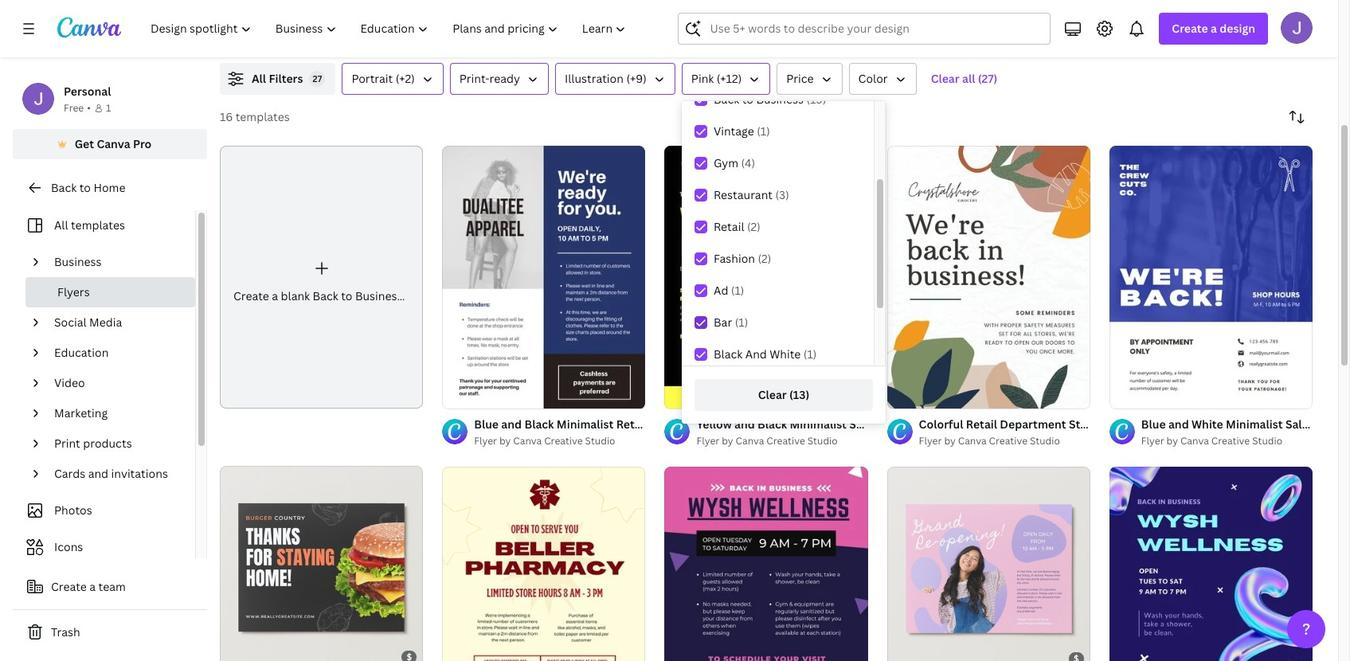 Task type: describe. For each thing, give the bounding box(es) containing it.
filters
[[269, 71, 303, 86]]

1 flyer by canva creative studio link from the left
[[474, 434, 646, 450]]

1 by from the left
[[500, 435, 511, 448]]

•
[[87, 101, 91, 115]]

canva inside the yellow and black minimalist salon flyers flyer by canva creative studio
[[736, 435, 764, 448]]

all for all templates
[[54, 218, 68, 233]]

a for blank
[[272, 289, 278, 304]]

and for cards
[[88, 466, 108, 481]]

clear (13)
[[758, 387, 810, 402]]

color
[[859, 71, 888, 86]]

flyer inside "link"
[[474, 435, 497, 448]]

social media
[[54, 315, 122, 330]]

cards
[[54, 466, 85, 481]]

pink
[[691, 71, 714, 86]]

creative inside colorful retail department store back to business flyers flyer by canva creative studio
[[989, 435, 1028, 448]]

create a blank back to business flyer link
[[220, 146, 432, 409]]

(3)
[[776, 187, 789, 202]]

(13)
[[790, 387, 810, 402]]

and for yellow
[[735, 417, 755, 432]]

portrait (+2) button
[[342, 63, 444, 95]]

print-
[[460, 71, 490, 86]]

templates for all templates
[[71, 218, 125, 233]]

16 templates
[[220, 109, 290, 124]]

white for and
[[1192, 417, 1224, 432]]

education
[[54, 345, 109, 360]]

create a team
[[51, 579, 126, 594]]

1 of 2
[[898, 390, 921, 402]]

education link
[[48, 338, 186, 368]]

blank
[[281, 289, 310, 304]]

create a blank back to business flyer element
[[220, 146, 432, 409]]

16
[[220, 109, 233, 124]]

creative inside blue and white minimalist salons back flyer by canva creative studio
[[1212, 435, 1250, 448]]

canva inside get canva pro button
[[97, 136, 130, 151]]

(4)
[[741, 155, 755, 171]]

clear (13) button
[[695, 379, 873, 411]]

print
[[54, 436, 80, 451]]

(19)
[[807, 92, 827, 107]]

yellow and black minimalist salon flyers link
[[697, 416, 916, 434]]

clear for clear all (27)
[[931, 71, 960, 86]]

print products
[[54, 436, 132, 451]]

salons
[[1286, 417, 1322, 432]]

fashion
[[714, 251, 755, 266]]

create a blank back to business flyer
[[233, 289, 432, 304]]

flyer by canva creative studio
[[474, 435, 616, 448]]

team
[[98, 579, 126, 594]]

pink and purple gym back to business flyers image
[[665, 467, 868, 661]]

of
[[905, 390, 914, 402]]

marketing link
[[48, 398, 186, 429]]

(1) for vintage (1)
[[757, 124, 770, 139]]

ad
[[714, 283, 729, 298]]

create a design button
[[1160, 13, 1269, 45]]

and
[[746, 347, 767, 362]]

(+12)
[[717, 71, 742, 86]]

(27)
[[978, 71, 998, 86]]

portrait (+2)
[[352, 71, 415, 86]]

0 horizontal spatial retail
[[714, 219, 745, 234]]

to inside create a blank back to business flyer "element"
[[341, 289, 353, 304]]

back to home link
[[13, 172, 207, 204]]

back down (+12)
[[714, 92, 740, 107]]

create a design
[[1172, 21, 1256, 36]]

colorful retail department store back to business flyers link
[[919, 416, 1228, 434]]

ad (1)
[[714, 283, 745, 298]]

(2) for fashion (2)
[[758, 251, 772, 266]]

gym
[[714, 155, 739, 171]]

blue
[[1142, 417, 1166, 432]]

photos link
[[22, 496, 186, 526]]

all templates
[[54, 218, 125, 233]]

bar (1)
[[714, 315, 748, 330]]

flyer inside colorful retail department store back to business flyers flyer by canva creative studio
[[919, 435, 942, 448]]

all templates link
[[22, 210, 186, 241]]

back to business flyers templates image
[[973, 0, 1313, 44]]

back to business (19)
[[714, 92, 827, 107]]

yellow and black minimalist salon flyers flyer by canva creative studio
[[697, 417, 916, 448]]

studio inside colorful retail department store back to business flyers flyer by canva creative studio
[[1030, 435, 1060, 448]]

blue and white minimalist salons back flyer by canva creative studio
[[1142, 417, 1351, 448]]

fashion (2)
[[714, 251, 772, 266]]

1 for 1 of 2
[[898, 390, 903, 402]]

get canva pro
[[75, 136, 152, 151]]

illustration (+9)
[[565, 71, 647, 86]]

and for blue
[[1169, 417, 1189, 432]]

2
[[916, 390, 921, 402]]

minimalist for white
[[1226, 417, 1283, 432]]

black and white generic delivery back to business landscape flyer image
[[220, 466, 423, 661]]

flyers inside the yellow and black minimalist salon flyers flyer by canva creative studio
[[883, 417, 916, 432]]

colorful retail department store back to business flyers flyer by canva creative studio
[[919, 417, 1228, 448]]

media
[[89, 315, 122, 330]]

colorful
[[919, 417, 964, 432]]

back up "all templates"
[[51, 180, 77, 195]]

create a team button
[[13, 571, 207, 603]]

blue and black minimalist retail fashion back to business flyers image
[[442, 146, 646, 409]]

personal
[[64, 84, 111, 99]]

restaurant
[[714, 187, 773, 202]]

retail inside colorful retail department store back to business flyers flyer by canva creative studio
[[966, 417, 998, 432]]

retail (2)
[[714, 219, 761, 234]]

a for design
[[1211, 21, 1217, 36]]

flyer for create a blank back to business flyer
[[406, 289, 432, 304]]

marketing
[[54, 406, 108, 421]]

portrait
[[352, 71, 393, 86]]

get
[[75, 136, 94, 151]]

black inside the yellow and black minimalist salon flyers flyer by canva creative studio
[[758, 417, 787, 432]]

pro
[[133, 136, 152, 151]]



Task type: locate. For each thing, give the bounding box(es) containing it.
back right the blank
[[313, 289, 338, 304]]

3 flyer by canva creative studio link from the left
[[919, 434, 1091, 450]]

back to home
[[51, 180, 125, 195]]

clear all (27) button
[[923, 63, 1006, 95]]

black left and
[[714, 347, 743, 362]]

studio inside the yellow and black minimalist salon flyers flyer by canva creative studio
[[808, 435, 838, 448]]

flyer
[[406, 289, 432, 304], [474, 435, 497, 448], [697, 435, 720, 448], [919, 435, 942, 448], [1142, 435, 1165, 448]]

1 vertical spatial retail
[[966, 417, 998, 432]]

retail
[[714, 219, 745, 234], [966, 417, 998, 432]]

icons link
[[22, 532, 186, 563]]

business inside colorful retail department store back to business flyers flyer by canva creative studio
[[1144, 417, 1192, 432]]

2 horizontal spatial flyers
[[1195, 417, 1228, 432]]

(2) down restaurant (3)
[[747, 219, 761, 234]]

free •
[[64, 101, 91, 115]]

(+9)
[[627, 71, 647, 86]]

4 creative from the left
[[1212, 435, 1250, 448]]

flyers right "blue"
[[1195, 417, 1228, 432]]

1 horizontal spatial retail
[[966, 417, 998, 432]]

top level navigation element
[[140, 13, 640, 45]]

flyer by canva creative studio link for colorful
[[919, 434, 1091, 450]]

pink (+12) button
[[682, 63, 771, 95]]

trash
[[51, 625, 80, 640]]

1
[[106, 101, 111, 115], [898, 390, 903, 402]]

cards and invitations link
[[48, 459, 186, 489]]

templates right 16
[[236, 109, 290, 124]]

create
[[1172, 21, 1209, 36], [233, 289, 269, 304], [51, 579, 87, 594]]

business link
[[48, 247, 186, 277]]

business inside 'link'
[[54, 254, 102, 269]]

0 vertical spatial (2)
[[747, 219, 761, 234]]

1 studio from the left
[[585, 435, 616, 448]]

a inside "element"
[[272, 289, 278, 304]]

(1) up (13)
[[804, 347, 817, 362]]

1 of 2 link
[[887, 146, 1091, 409]]

to inside colorful retail department store back to business flyers flyer by canva creative studio
[[1130, 417, 1142, 432]]

all for all filters
[[252, 71, 266, 86]]

0 vertical spatial templates
[[236, 109, 290, 124]]

0 horizontal spatial create
[[51, 579, 87, 594]]

cards and invitations
[[54, 466, 168, 481]]

print products link
[[48, 429, 186, 459]]

2 horizontal spatial a
[[1211, 21, 1217, 36]]

creative
[[544, 435, 583, 448], [767, 435, 805, 448], [989, 435, 1028, 448], [1212, 435, 1250, 448]]

flyer by canva creative studio link for blue
[[1142, 434, 1313, 450]]

1 horizontal spatial black
[[758, 417, 787, 432]]

black and white (1)
[[714, 347, 817, 362]]

products
[[83, 436, 132, 451]]

4 flyer by canva creative studio link from the left
[[1142, 434, 1313, 450]]

by inside the yellow and black minimalist salon flyers flyer by canva creative studio
[[722, 435, 734, 448]]

create left design
[[1172, 21, 1209, 36]]

0 horizontal spatial flyers
[[57, 284, 90, 300]]

back inside colorful retail department store back to business flyers flyer by canva creative studio
[[1101, 417, 1127, 432]]

and inside blue and white minimalist salons back flyer by canva creative studio
[[1169, 417, 1189, 432]]

all down "back to home"
[[54, 218, 68, 233]]

create left the blank
[[233, 289, 269, 304]]

2 vertical spatial a
[[89, 579, 96, 594]]

studio
[[585, 435, 616, 448], [808, 435, 838, 448], [1030, 435, 1060, 448], [1253, 435, 1283, 448]]

2 creative from the left
[[767, 435, 805, 448]]

yellow and black minimalist salon flyers image
[[665, 146, 868, 409]]

yellow
[[697, 417, 732, 432]]

1 creative from the left
[[544, 435, 583, 448]]

a left design
[[1211, 21, 1217, 36]]

(1) right ad
[[731, 283, 745, 298]]

all filters
[[252, 71, 303, 86]]

0 vertical spatial white
[[770, 347, 801, 362]]

(2)
[[747, 219, 761, 234], [758, 251, 772, 266]]

clear for clear (13)
[[758, 387, 787, 402]]

4 studio from the left
[[1253, 435, 1283, 448]]

1 horizontal spatial flyers
[[883, 417, 916, 432]]

illustration
[[565, 71, 624, 86]]

color button
[[849, 63, 917, 95]]

back right the store
[[1101, 417, 1127, 432]]

blue and white minimalist salons back link
[[1142, 416, 1351, 434]]

vintage (1)
[[714, 124, 770, 139]]

minimalist left salons
[[1226, 417, 1283, 432]]

maroon and yellow vintage pharmacy back to business flyers image
[[442, 467, 646, 661]]

canva
[[97, 136, 130, 151], [513, 435, 542, 448], [736, 435, 764, 448], [958, 435, 987, 448], [1181, 435, 1209, 448]]

get canva pro button
[[13, 129, 207, 159]]

to up the vintage (1)
[[742, 92, 754, 107]]

0 vertical spatial retail
[[714, 219, 745, 234]]

gym (4)
[[714, 155, 755, 171]]

purple and blue geometric gym back to business flyers image
[[1110, 467, 1313, 661]]

flyers up the social
[[57, 284, 90, 300]]

(2) for retail (2)
[[747, 219, 761, 234]]

retail right colorful
[[966, 417, 998, 432]]

1 horizontal spatial create
[[233, 289, 269, 304]]

video
[[54, 375, 85, 390]]

free
[[64, 101, 84, 115]]

to left "blue"
[[1130, 417, 1142, 432]]

create for create a blank back to business flyer
[[233, 289, 269, 304]]

(1) right bar
[[735, 315, 748, 330]]

2 horizontal spatial and
[[1169, 417, 1189, 432]]

pink and purple retail fashion back to business landscape flyer image
[[887, 467, 1091, 661]]

(2) right the "fashion" at the right
[[758, 251, 772, 266]]

bar
[[714, 315, 732, 330]]

print-ready button
[[450, 63, 549, 95]]

0 vertical spatial create
[[1172, 21, 1209, 36]]

3 studio from the left
[[1030, 435, 1060, 448]]

and right yellow
[[735, 417, 755, 432]]

0 vertical spatial clear
[[931, 71, 960, 86]]

black down clear (13) button
[[758, 417, 787, 432]]

0 horizontal spatial black
[[714, 347, 743, 362]]

price button
[[777, 63, 843, 95]]

and
[[735, 417, 755, 432], [1169, 417, 1189, 432], [88, 466, 108, 481]]

restaurant (3)
[[714, 187, 789, 202]]

flyer for blue and white minimalist salons back flyer by canva creative studio
[[1142, 435, 1165, 448]]

clear left (13)
[[758, 387, 787, 402]]

canva inside blue and white minimalist salons back flyer by canva creative studio
[[1181, 435, 1209, 448]]

flyers inside colorful retail department store back to business flyers flyer by canva creative studio
[[1195, 417, 1228, 432]]

1 vertical spatial create
[[233, 289, 269, 304]]

all
[[963, 71, 976, 86]]

1 vertical spatial all
[[54, 218, 68, 233]]

0 vertical spatial black
[[714, 347, 743, 362]]

home
[[94, 180, 125, 195]]

invitations
[[111, 466, 168, 481]]

to right the blank
[[341, 289, 353, 304]]

and inside the yellow and black minimalist salon flyers flyer by canva creative studio
[[735, 417, 755, 432]]

flyer by canva creative studio link
[[474, 434, 646, 450], [697, 434, 868, 450], [919, 434, 1091, 450], [1142, 434, 1313, 450]]

1 vertical spatial 1
[[898, 390, 903, 402]]

flyer inside the yellow and black minimalist salon flyers flyer by canva creative studio
[[697, 435, 720, 448]]

all
[[252, 71, 266, 86], [54, 218, 68, 233]]

Sort by button
[[1281, 101, 1313, 133]]

back
[[714, 92, 740, 107], [51, 180, 77, 195], [313, 289, 338, 304], [1101, 417, 1127, 432], [1325, 417, 1351, 432]]

1 horizontal spatial minimalist
[[1226, 417, 1283, 432]]

0 horizontal spatial minimalist
[[790, 417, 847, 432]]

1 vertical spatial a
[[272, 289, 278, 304]]

white right "blue"
[[1192, 417, 1224, 432]]

None search field
[[678, 13, 1051, 45]]

jacob simon image
[[1281, 12, 1313, 44]]

flyer by canva creative studio link for yellow
[[697, 434, 868, 450]]

colorful retail department store back to business flyers image
[[887, 146, 1091, 409]]

Search search field
[[710, 14, 1041, 44]]

business inside "element"
[[355, 289, 403, 304]]

all left filters
[[252, 71, 266, 86]]

department
[[1000, 417, 1067, 432]]

create for create a team
[[51, 579, 87, 594]]

minimalist for black
[[790, 417, 847, 432]]

1 horizontal spatial all
[[252, 71, 266, 86]]

pink (+12)
[[691, 71, 742, 86]]

1 vertical spatial clear
[[758, 387, 787, 402]]

white for and
[[770, 347, 801, 362]]

social
[[54, 315, 87, 330]]

create for create a design
[[1172, 21, 1209, 36]]

back right salons
[[1325, 417, 1351, 432]]

templates down "back to home"
[[71, 218, 125, 233]]

clear left all
[[931, 71, 960, 86]]

white
[[770, 347, 801, 362], [1192, 417, 1224, 432]]

1 vertical spatial (2)
[[758, 251, 772, 266]]

a for team
[[89, 579, 96, 594]]

a inside dropdown button
[[1211, 21, 1217, 36]]

0 horizontal spatial templates
[[71, 218, 125, 233]]

a inside button
[[89, 579, 96, 594]]

(+2)
[[396, 71, 415, 86]]

create inside dropdown button
[[1172, 21, 1209, 36]]

flyer inside blue and white minimalist salons back flyer by canva creative studio
[[1142, 435, 1165, 448]]

clear all (27)
[[931, 71, 998, 86]]

white right and
[[770, 347, 801, 362]]

back inside blue and white minimalist salons back flyer by canva creative studio
[[1325, 417, 1351, 432]]

to inside back to home link
[[79, 180, 91, 195]]

1 for 1
[[106, 101, 111, 115]]

white inside blue and white minimalist salons back flyer by canva creative studio
[[1192, 417, 1224, 432]]

clear
[[931, 71, 960, 86], [758, 387, 787, 402]]

1 horizontal spatial white
[[1192, 417, 1224, 432]]

design
[[1220, 21, 1256, 36]]

27 filter options selected element
[[310, 71, 325, 87]]

a left the blank
[[272, 289, 278, 304]]

minimalist inside blue and white minimalist salons back flyer by canva creative studio
[[1226, 417, 1283, 432]]

blue and white minimalist salons back to business flyers image
[[1110, 146, 1313, 409]]

black
[[714, 347, 743, 362], [758, 417, 787, 432]]

0 horizontal spatial a
[[89, 579, 96, 594]]

flyer inside "element"
[[406, 289, 432, 304]]

2 horizontal spatial create
[[1172, 21, 1209, 36]]

to left home
[[79, 180, 91, 195]]

4 by from the left
[[1167, 435, 1179, 448]]

flyer for yellow and black minimalist salon flyers flyer by canva creative studio
[[697, 435, 720, 448]]

minimalist inside the yellow and black minimalist salon flyers flyer by canva creative studio
[[790, 417, 847, 432]]

2 flyer by canva creative studio link from the left
[[697, 434, 868, 450]]

0 vertical spatial 1
[[106, 101, 111, 115]]

create inside "element"
[[233, 289, 269, 304]]

0 vertical spatial a
[[1211, 21, 1217, 36]]

and right "blue"
[[1169, 417, 1189, 432]]

create inside button
[[51, 579, 87, 594]]

(1) right vintage
[[757, 124, 770, 139]]

1 horizontal spatial 1
[[898, 390, 903, 402]]

1 horizontal spatial clear
[[931, 71, 960, 86]]

0 vertical spatial all
[[252, 71, 266, 86]]

and right cards
[[88, 466, 108, 481]]

a
[[1211, 21, 1217, 36], [272, 289, 278, 304], [89, 579, 96, 594]]

store
[[1069, 417, 1099, 432]]

back inside "element"
[[313, 289, 338, 304]]

2 minimalist from the left
[[1226, 417, 1283, 432]]

by inside blue and white minimalist salons back flyer by canva creative studio
[[1167, 435, 1179, 448]]

1 left of
[[898, 390, 903, 402]]

0 horizontal spatial 1
[[106, 101, 111, 115]]

0 horizontal spatial white
[[770, 347, 801, 362]]

3 creative from the left
[[989, 435, 1028, 448]]

canva inside colorful retail department store back to business flyers flyer by canva creative studio
[[958, 435, 987, 448]]

print-ready
[[460, 71, 520, 86]]

0 horizontal spatial and
[[88, 466, 108, 481]]

2 studio from the left
[[808, 435, 838, 448]]

salon
[[850, 417, 880, 432]]

1 horizontal spatial templates
[[236, 109, 290, 124]]

photos
[[54, 503, 92, 518]]

creative inside the yellow and black minimalist salon flyers flyer by canva creative studio
[[767, 435, 805, 448]]

social media link
[[48, 308, 186, 338]]

price
[[787, 71, 814, 86]]

1 minimalist from the left
[[790, 417, 847, 432]]

1 horizontal spatial a
[[272, 289, 278, 304]]

by inside colorful retail department store back to business flyers flyer by canva creative studio
[[945, 435, 956, 448]]

0 horizontal spatial clear
[[758, 387, 787, 402]]

vintage
[[714, 124, 754, 139]]

a left the team
[[89, 579, 96, 594]]

(1) for ad (1)
[[731, 283, 745, 298]]

video link
[[48, 368, 186, 398]]

studio inside blue and white minimalist salons back flyer by canva creative studio
[[1253, 435, 1283, 448]]

templates for 16 templates
[[236, 109, 290, 124]]

flyers down of
[[883, 417, 916, 432]]

to
[[742, 92, 754, 107], [79, 180, 91, 195], [341, 289, 353, 304], [1130, 417, 1142, 432]]

27
[[313, 73, 322, 84]]

3 by from the left
[[945, 435, 956, 448]]

minimalist down (13)
[[790, 417, 847, 432]]

(1) for bar (1)
[[735, 315, 748, 330]]

2 vertical spatial create
[[51, 579, 87, 594]]

1 horizontal spatial and
[[735, 417, 755, 432]]

create down icons
[[51, 579, 87, 594]]

icons
[[54, 539, 83, 555]]

1 vertical spatial black
[[758, 417, 787, 432]]

2 by from the left
[[722, 435, 734, 448]]

1 vertical spatial white
[[1192, 417, 1224, 432]]

minimalist
[[790, 417, 847, 432], [1226, 417, 1283, 432]]

retail up the "fashion" at the right
[[714, 219, 745, 234]]

1 right •
[[106, 101, 111, 115]]

ready
[[490, 71, 520, 86]]

1 vertical spatial templates
[[71, 218, 125, 233]]

illustration (+9) button
[[555, 63, 676, 95]]

0 horizontal spatial all
[[54, 218, 68, 233]]



Task type: vqa. For each thing, say whether or not it's contained in the screenshot.


